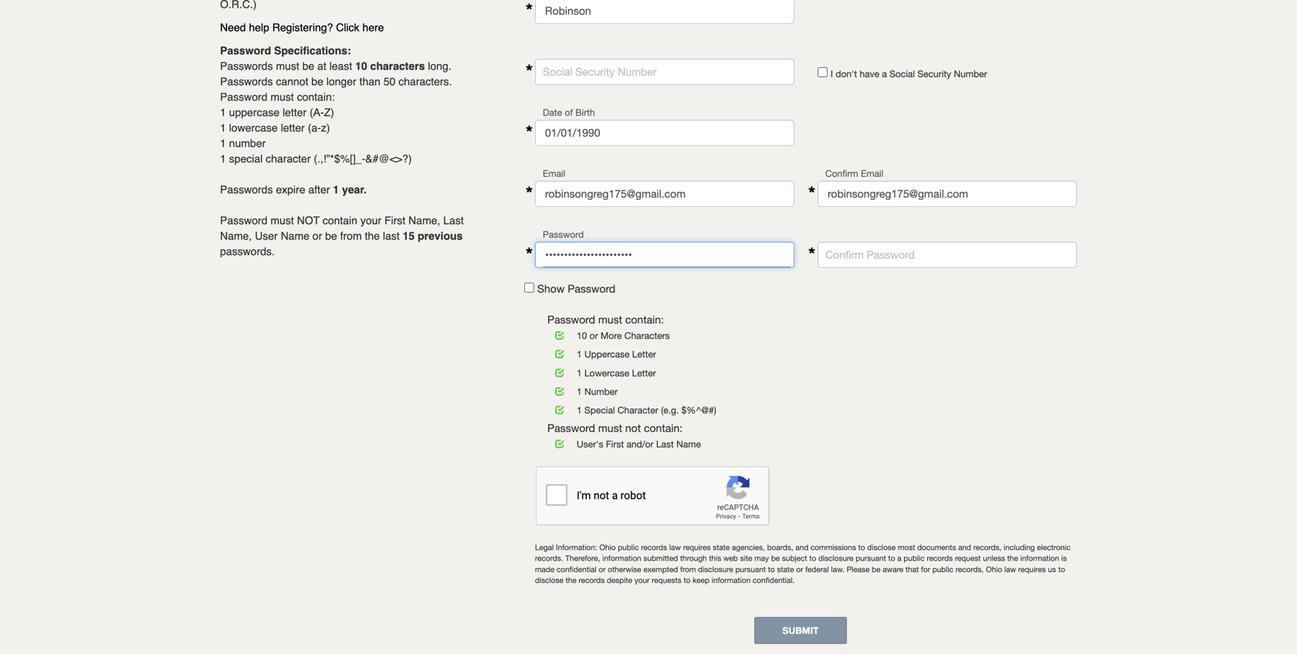 Task type: describe. For each thing, give the bounding box(es) containing it.
web
[[724, 554, 738, 563]]

submitted
[[644, 554, 678, 563]]

user's first and/or last name
[[577, 439, 701, 450]]

0 horizontal spatial information
[[602, 554, 641, 563]]

date
[[543, 107, 562, 118]]

uppercase
[[585, 349, 630, 360]]

(.,!"*$%[]_-
[[314, 153, 365, 165]]

date of birth
[[543, 107, 595, 118]]

must down cannot
[[271, 91, 294, 103]]

2 vertical spatial the
[[566, 576, 577, 585]]

must for password must contain:
[[598, 313, 622, 326]]

0 vertical spatial requires
[[683, 543, 711, 552]]

1 left lowercase
[[220, 122, 226, 134]]

this
[[709, 554, 721, 563]]

i
[[831, 68, 833, 79]]

last
[[383, 230, 400, 242]]

check image for 1 uppercase letter
[[555, 349, 577, 358]]

click
[[336, 21, 359, 34]]

don't
[[836, 68, 857, 79]]

1 and from the left
[[796, 543, 809, 552]]

law.
[[831, 565, 845, 574]]

information:
[[556, 543, 597, 552]]

expire
[[276, 183, 305, 196]]

0 vertical spatial records,
[[974, 543, 1002, 552]]

2 passwords from the top
[[220, 75, 273, 88]]

1 vertical spatial disclose
[[535, 576, 564, 585]]

0 vertical spatial public
[[618, 543, 639, 552]]

characters.
[[399, 75, 452, 88]]

to up confidential. on the bottom of page
[[768, 565, 775, 574]]

1 right after
[[333, 183, 339, 196]]

lowercase
[[585, 367, 630, 378]]

letter for 1 lowercase letter
[[632, 367, 656, 378]]

to up the aware
[[888, 554, 895, 563]]

to left keep
[[684, 576, 691, 585]]

characters
[[625, 330, 670, 341]]

most
[[898, 543, 915, 552]]

lowercase
[[229, 122, 278, 134]]

last inside 'password must not contain your first name, last name, user name or                                  be from the last'
[[443, 214, 464, 227]]

check image for 1 special character (e.g. $%^@#)
[[555, 405, 577, 414]]

otherwise
[[608, 565, 641, 574]]

i don't have a social security number
[[831, 68, 987, 79]]

must up cannot
[[276, 60, 299, 72]]

1 horizontal spatial records
[[641, 543, 667, 552]]

check image
[[555, 439, 577, 448]]

unless
[[983, 554, 1005, 563]]

0 horizontal spatial security
[[575, 65, 615, 78]]

2 horizontal spatial information
[[1020, 554, 1059, 563]]

1 vertical spatial last
[[656, 439, 674, 450]]

user's
[[577, 439, 603, 450]]

1 passwords from the top
[[220, 60, 273, 72]]

be left at
[[302, 60, 314, 72]]

1 horizontal spatial requires
[[1018, 565, 1046, 574]]

specifications:
[[274, 44, 351, 57]]

contain
[[323, 214, 357, 227]]

1 left "uppercase"
[[220, 106, 226, 119]]

0 horizontal spatial social
[[543, 65, 572, 78]]

therefore,
[[565, 554, 600, 563]]

from inside 'password must not contain your first name, last name, user name or                                  be from the last'
[[340, 230, 362, 242]]

1 left uppercase on the left bottom of page
[[577, 349, 582, 360]]

1 horizontal spatial social
[[890, 68, 915, 79]]

confirm password
[[825, 248, 915, 261]]

aware
[[883, 565, 904, 574]]

that
[[906, 565, 919, 574]]

legal
[[535, 543, 554, 552]]

subject
[[782, 554, 807, 563]]

year.
[[342, 183, 367, 196]]

your inside 'password must not contain your first name, last name, user name or                                  be from the last'
[[360, 214, 381, 227]]

check image for 10 or more characters
[[555, 330, 577, 340]]

password must not contain your first name, last name, user name or                                  be from the last
[[220, 214, 464, 242]]

need help registering? click here link
[[220, 21, 384, 34]]

0 horizontal spatial disclosure
[[698, 565, 733, 574]]

long.
[[428, 60, 451, 72]]

may
[[755, 554, 769, 563]]

special
[[585, 405, 615, 415]]

1 horizontal spatial name
[[677, 439, 701, 450]]

0 vertical spatial name,
[[409, 214, 440, 227]]

1 horizontal spatial security
[[918, 68, 951, 79]]

z)
[[324, 106, 334, 119]]

(a-
[[308, 122, 321, 134]]

z)
[[321, 122, 330, 134]]

characters
[[370, 60, 425, 72]]

made
[[535, 565, 555, 574]]

confirm for confirm password
[[825, 248, 864, 261]]

1 vertical spatial records,
[[956, 565, 984, 574]]

cannot
[[276, 75, 308, 88]]

number
[[229, 137, 266, 149]]

longer
[[326, 75, 356, 88]]

to right us
[[1058, 565, 1065, 574]]

requests
[[652, 576, 682, 585]]

1 down 1 lowercase letter
[[577, 386, 582, 397]]

must for password must not contain your first name, last name, user name or                                  be from the last
[[271, 214, 294, 227]]

check image for 1 number
[[555, 386, 577, 396]]

1 vertical spatial contain:
[[625, 313, 664, 326]]

more
[[601, 330, 622, 341]]

least
[[329, 60, 352, 72]]

must for password must not contain:
[[598, 422, 622, 435]]

1 left number
[[220, 137, 226, 149]]

commissions
[[811, 543, 856, 552]]

1 horizontal spatial information
[[712, 576, 751, 585]]

including
[[1004, 543, 1035, 552]]

3 passwords from the top
[[220, 183, 273, 196]]

1 vertical spatial public
[[904, 554, 925, 563]]

through
[[680, 554, 707, 563]]

boards,
[[767, 543, 793, 552]]

1 left special
[[220, 153, 226, 165]]

electronic
[[1037, 543, 1071, 552]]

1 vertical spatial records
[[927, 554, 953, 563]]

1 lowercase letter
[[577, 367, 656, 378]]

request
[[955, 554, 981, 563]]

0 horizontal spatial pursuant
[[735, 565, 766, 574]]

us
[[1048, 565, 1056, 574]]

please
[[847, 565, 870, 574]]

Social Security Number text field
[[535, 59, 795, 85]]

2 horizontal spatial public
[[933, 565, 954, 574]]

Password password field
[[535, 242, 795, 268]]



Task type: vqa. For each thing, say whether or not it's contained in the screenshot.
2nd Email from right
yes



Task type: locate. For each thing, give the bounding box(es) containing it.
after
[[308, 183, 330, 196]]

your
[[360, 214, 381, 227], [635, 576, 650, 585]]

last
[[443, 214, 464, 227], [656, 439, 674, 450]]

disclosure up law.
[[818, 554, 854, 563]]

check image for 1 lowercase letter
[[555, 368, 577, 377]]

0 horizontal spatial public
[[618, 543, 639, 552]]

be down at
[[311, 75, 323, 88]]

0 vertical spatial state
[[713, 543, 730, 552]]

check image down password must contain:
[[555, 330, 577, 340]]

Confirm Email text field
[[818, 181, 1077, 207]]

0 horizontal spatial the
[[365, 230, 380, 242]]

confirm email
[[825, 168, 884, 179]]

1 vertical spatial name
[[677, 439, 701, 450]]

here
[[362, 21, 384, 34]]

1 vertical spatial pursuant
[[735, 565, 766, 574]]

have
[[860, 68, 880, 79]]

confidential.
[[753, 576, 795, 585]]

0 horizontal spatial a
[[882, 68, 887, 79]]

1 vertical spatial law
[[1005, 565, 1016, 574]]

1 confirm from the top
[[825, 168, 858, 179]]

the down confidential
[[566, 576, 577, 585]]

0 vertical spatial disclosure
[[818, 554, 854, 563]]

confirm
[[825, 168, 858, 179], [825, 248, 864, 261]]

first inside 'password must not contain your first name, last name, user name or                                  be from the last'
[[384, 214, 406, 227]]

0 horizontal spatial from
[[340, 230, 362, 242]]

contain: inside password specifications: passwords must be at least 10 characters long. passwords cannot be longer than 50 characters. password must contain: 1 uppercase letter (a-z) 1 lowercase letter (a-z) 1 number 1 special character (.,!"*$%[]_-&#@<>?)
[[297, 91, 335, 103]]

0 vertical spatial the
[[365, 230, 380, 242]]

Last Name text field
[[535, 0, 795, 24]]

information up otherwise
[[602, 554, 641, 563]]

last up previous
[[443, 214, 464, 227]]

law down unless at the right bottom
[[1005, 565, 1016, 574]]

1 horizontal spatial your
[[635, 576, 650, 585]]

0 vertical spatial contain:
[[297, 91, 335, 103]]

password
[[220, 44, 271, 57], [220, 91, 268, 103], [220, 214, 268, 227], [543, 229, 584, 240], [867, 248, 915, 261], [568, 282, 616, 295], [547, 313, 595, 326], [547, 422, 595, 435]]

keep
[[693, 576, 710, 585]]

legal information: ohio public records law requires state agencies, boards, and commissions to disclose most documents and records, including electronic records. therefore, information submitted through this web site may be subject to disclosure                                                 pursuant to a public records request unless the information is made confidential or otherwise exempted from disclosure pursuant to state or federal law. please be aware that for public records, ohio law requires us to disclose the records despite                                                 your requests to keep information confidential.
[[535, 543, 1071, 585]]

0 vertical spatial pursuant
[[856, 554, 886, 563]]

1 vertical spatial first
[[606, 439, 624, 450]]

15
[[403, 230, 415, 242]]

1 vertical spatial letter
[[281, 122, 305, 134]]

1 vertical spatial passwords
[[220, 75, 273, 88]]

0 vertical spatial a
[[882, 68, 887, 79]]

passwords down special
[[220, 183, 273, 196]]

first up "last"
[[384, 214, 406, 227]]

be inside 'password must not contain your first name, last name, user name or                                  be from the last'
[[325, 230, 337, 242]]

check image left uppercase on the left bottom of page
[[555, 349, 577, 358]]

to up federal
[[809, 554, 816, 563]]

passwords.
[[220, 245, 275, 258]]

0 vertical spatial passwords
[[220, 60, 273, 72]]

letter down 1 uppercase letter
[[632, 367, 656, 378]]

of
[[565, 107, 573, 118]]

must up user at the top left
[[271, 214, 294, 227]]

$%^@#)
[[681, 405, 716, 415]]

records
[[641, 543, 667, 552], [927, 554, 953, 563], [579, 576, 605, 585]]

uppercase
[[229, 106, 280, 119]]

2 horizontal spatial records
[[927, 554, 953, 563]]

15 previous passwords.
[[220, 230, 463, 258]]

1 vertical spatial your
[[635, 576, 650, 585]]

a up the aware
[[897, 554, 902, 563]]

records, up unless at the right bottom
[[974, 543, 1002, 552]]

0 horizontal spatial and
[[796, 543, 809, 552]]

need help registering? click here
[[220, 21, 384, 34]]

Email text field
[[535, 181, 795, 207]]

1 vertical spatial disclosure
[[698, 565, 733, 574]]

2 vertical spatial passwords
[[220, 183, 273, 196]]

1 vertical spatial the
[[1007, 554, 1018, 563]]

at
[[317, 60, 326, 72]]

information down web
[[712, 576, 751, 585]]

the left "last"
[[365, 230, 380, 242]]

state
[[713, 543, 730, 552], [777, 565, 794, 574]]

2 vertical spatial contain:
[[644, 422, 683, 435]]

0 horizontal spatial your
[[360, 214, 381, 227]]

50
[[384, 75, 396, 88]]

10 up than at the left of the page
[[355, 60, 367, 72]]

a right "have"
[[882, 68, 887, 79]]

name inside 'password must not contain your first name, last name, user name or                                  be from the last'
[[281, 230, 310, 242]]

or down not
[[313, 230, 322, 242]]

confidential
[[557, 565, 597, 574]]

0 horizontal spatial first
[[384, 214, 406, 227]]

be left the aware
[[872, 565, 881, 574]]

must up more
[[598, 313, 622, 326]]

requires
[[683, 543, 711, 552], [1018, 565, 1046, 574]]

the down including
[[1007, 554, 1018, 563]]

1 vertical spatial ohio
[[986, 565, 1002, 574]]

name down not
[[281, 230, 310, 242]]

1 vertical spatial from
[[680, 565, 696, 574]]

from down through
[[680, 565, 696, 574]]

last right and/or
[[656, 439, 674, 450]]

disclose up the aware
[[867, 543, 896, 552]]

security right "have"
[[918, 68, 951, 79]]

must down the special
[[598, 422, 622, 435]]

0 vertical spatial letter
[[283, 106, 307, 119]]

0 horizontal spatial records
[[579, 576, 605, 585]]

not
[[297, 214, 320, 227]]

2 letter from the top
[[632, 367, 656, 378]]

disclosure
[[818, 554, 854, 563], [698, 565, 733, 574]]

5 check image from the top
[[555, 405, 577, 414]]

character
[[618, 405, 658, 415]]

1 horizontal spatial 10
[[577, 330, 587, 341]]

your down otherwise
[[635, 576, 650, 585]]

I don't have a Social Security Number checkbox
[[818, 67, 828, 77]]

special
[[229, 153, 263, 165]]

0 horizontal spatial state
[[713, 543, 730, 552]]

1 horizontal spatial and
[[958, 543, 971, 552]]

records down documents
[[927, 554, 953, 563]]

must
[[276, 60, 299, 72], [271, 91, 294, 103], [271, 214, 294, 227], [598, 313, 622, 326], [598, 422, 622, 435]]

1 horizontal spatial disclosure
[[818, 554, 854, 563]]

law up submitted
[[669, 543, 681, 552]]

is
[[1061, 554, 1067, 563]]

1 horizontal spatial ohio
[[986, 565, 1002, 574]]

show password
[[534, 282, 616, 295]]

passwords down help
[[220, 60, 273, 72]]

password must not contain:
[[547, 422, 683, 435]]

letter for 1 uppercase letter
[[632, 349, 656, 360]]

contain: up characters
[[625, 313, 664, 326]]

from down the contain
[[340, 230, 362, 242]]

security up birth
[[575, 65, 615, 78]]

1 horizontal spatial last
[[656, 439, 674, 450]]

contain: up (a-
[[297, 91, 335, 103]]

records.
[[535, 554, 563, 563]]

0 horizontal spatial requires
[[683, 543, 711, 552]]

records,
[[974, 543, 1002, 552], [956, 565, 984, 574]]

0 horizontal spatial name,
[[220, 230, 252, 242]]

law
[[669, 543, 681, 552], [1005, 565, 1016, 574]]

1 horizontal spatial state
[[777, 565, 794, 574]]

or down therefore,
[[599, 565, 606, 574]]

than
[[359, 75, 381, 88]]

contain: down (e.g. on the right bottom of page
[[644, 422, 683, 435]]

0 horizontal spatial 10
[[355, 60, 367, 72]]

1 vertical spatial state
[[777, 565, 794, 574]]

disclose
[[867, 543, 896, 552], [535, 576, 564, 585]]

1 horizontal spatial a
[[897, 554, 902, 563]]

or down subject
[[796, 565, 803, 574]]

10 or more characters
[[577, 330, 670, 341]]

records down confidential
[[579, 576, 605, 585]]

2 horizontal spatial the
[[1007, 554, 1018, 563]]

0 horizontal spatial last
[[443, 214, 464, 227]]

to up please on the right bottom
[[858, 543, 865, 552]]

letter down characters
[[632, 349, 656, 360]]

1 vertical spatial letter
[[632, 367, 656, 378]]

records up submitted
[[641, 543, 667, 552]]

0 vertical spatial your
[[360, 214, 381, 227]]

requires up through
[[683, 543, 711, 552]]

1 vertical spatial confirm
[[825, 248, 864, 261]]

name down the $%^@#)
[[677, 439, 701, 450]]

1 vertical spatial name,
[[220, 230, 252, 242]]

social security number
[[543, 65, 657, 78]]

1 special character (e.g. $%^@#)
[[577, 405, 716, 415]]

1 horizontal spatial from
[[680, 565, 696, 574]]

a
[[882, 68, 887, 79], [897, 554, 902, 563]]

or left more
[[590, 330, 598, 341]]

name, up passwords.
[[220, 230, 252, 242]]

and up "request" at the bottom right
[[958, 543, 971, 552]]

contain:
[[297, 91, 335, 103], [625, 313, 664, 326], [644, 422, 683, 435]]

Date of Birth text field
[[535, 120, 795, 146]]

1 letter from the top
[[632, 349, 656, 360]]

Confirm Password password field
[[818, 242, 1077, 268]]

confirm for confirm email
[[825, 168, 858, 179]]

check image
[[555, 330, 577, 340], [555, 349, 577, 358], [555, 368, 577, 377], [555, 386, 577, 396], [555, 405, 577, 414]]

0 vertical spatial name
[[281, 230, 310, 242]]

password must contain:
[[547, 313, 664, 326]]

0 horizontal spatial law
[[669, 543, 681, 552]]

a inside legal information: ohio public records law requires state agencies, boards, and commissions to disclose most documents and records, including electronic records. therefore, information submitted through this web site may be subject to disclosure                                                 pursuant to a public records request unless the information is made confidential or otherwise exempted from disclosure pursuant to state or federal law. please be aware that for public records, ohio law requires us to disclose the records despite                                                 your requests to keep information confidential.
[[897, 554, 902, 563]]

state up "this"
[[713, 543, 730, 552]]

name, up 15
[[409, 214, 440, 227]]

ohio up therefore,
[[599, 543, 616, 552]]

1 horizontal spatial email
[[861, 168, 884, 179]]

public right for
[[933, 565, 954, 574]]

1
[[220, 106, 226, 119], [220, 122, 226, 134], [220, 137, 226, 149], [220, 153, 226, 165], [333, 183, 339, 196], [577, 349, 582, 360], [577, 367, 582, 378], [577, 386, 582, 397], [577, 405, 582, 415]]

0 vertical spatial from
[[340, 230, 362, 242]]

0 horizontal spatial ohio
[[599, 543, 616, 552]]

character
[[266, 153, 311, 165]]

show
[[537, 282, 565, 295]]

2 vertical spatial records
[[579, 576, 605, 585]]

passwords expire after 1 year.
[[220, 183, 367, 196]]

passwords up "uppercase"
[[220, 75, 273, 88]]

&#@<>?)
[[365, 153, 412, 165]]

1 check image from the top
[[555, 330, 577, 340]]

1 horizontal spatial the
[[566, 576, 577, 585]]

be down the contain
[[325, 230, 337, 242]]

and/or
[[627, 439, 654, 450]]

1 horizontal spatial law
[[1005, 565, 1016, 574]]

disclose down made
[[535, 576, 564, 585]]

10 down password must contain:
[[577, 330, 587, 341]]

2 and from the left
[[958, 543, 971, 552]]

first
[[384, 214, 406, 227], [606, 439, 624, 450]]

check image left the special
[[555, 405, 577, 414]]

documents
[[917, 543, 956, 552]]

be down boards,
[[771, 554, 780, 563]]

information
[[602, 554, 641, 563], [1020, 554, 1059, 563], [712, 576, 751, 585]]

2 check image from the top
[[555, 349, 577, 358]]

0 vertical spatial confirm
[[825, 168, 858, 179]]

social up date
[[543, 65, 572, 78]]

the inside 'password must not contain your first name, last name, user name or                                  be from the last'
[[365, 230, 380, 242]]

(e.g.
[[661, 405, 679, 415]]

1 up "1 number"
[[577, 367, 582, 378]]

number
[[618, 65, 657, 78], [954, 68, 987, 79], [585, 386, 618, 397]]

10 inside password specifications: passwords must be at least 10 characters long. passwords cannot be longer than 50 characters. password must contain: 1 uppercase letter (a-z) 1 lowercase letter (a-z) 1 number 1 special character (.,!"*$%[]_-&#@<>?)
[[355, 60, 367, 72]]

1 number
[[577, 386, 618, 397]]

0 vertical spatial records
[[641, 543, 667, 552]]

requires left us
[[1018, 565, 1046, 574]]

1 horizontal spatial first
[[606, 439, 624, 450]]

check image up "1 number"
[[555, 368, 577, 377]]

despite
[[607, 576, 632, 585]]

for
[[921, 565, 930, 574]]

0 vertical spatial disclose
[[867, 543, 896, 552]]

password inside 'password must not contain your first name, last name, user name or                                  be from the last'
[[220, 214, 268, 227]]

(a-
[[310, 106, 324, 119]]

0 vertical spatial last
[[443, 214, 464, 227]]

1 vertical spatial requires
[[1018, 565, 1046, 574]]

public up otherwise
[[618, 543, 639, 552]]

and up subject
[[796, 543, 809, 552]]

first down password must not contain:
[[606, 439, 624, 450]]

from
[[340, 230, 362, 242], [680, 565, 696, 574]]

1 horizontal spatial disclose
[[867, 543, 896, 552]]

pursuant up please on the right bottom
[[856, 554, 886, 563]]

letter
[[632, 349, 656, 360], [632, 367, 656, 378]]

not
[[625, 422, 641, 435]]

or inside 'password must not contain your first name, last name, user name or                                  be from the last'
[[313, 230, 322, 242]]

1 horizontal spatial pursuant
[[856, 554, 886, 563]]

1 uppercase letter
[[577, 349, 656, 360]]

3 check image from the top
[[555, 368, 577, 377]]

agencies,
[[732, 543, 765, 552]]

registering?
[[272, 21, 333, 34]]

need
[[220, 21, 246, 34]]

your inside legal information: ohio public records law requires state agencies, boards, and commissions to disclose most documents and records, including electronic records. therefore, information submitted through this web site may be subject to disclosure                                                 pursuant to a public records request unless the information is made confidential or otherwise exempted from disclosure pursuant to state or federal law. please be aware that for public records, ohio law requires us to disclose the records despite                                                 your requests to keep information confidential.
[[635, 576, 650, 585]]

None button
[[754, 617, 847, 644]]

4 check image from the top
[[555, 386, 577, 396]]

public up that at the right bottom of page
[[904, 554, 925, 563]]

0 vertical spatial law
[[669, 543, 681, 552]]

disclosure down "this"
[[698, 565, 733, 574]]

social right "have"
[[890, 68, 915, 79]]

pursuant down site at bottom
[[735, 565, 766, 574]]

must inside 'password must not contain your first name, last name, user name or                                  be from the last'
[[271, 214, 294, 227]]

None checkbox
[[524, 283, 534, 293]]

information up us
[[1020, 554, 1059, 563]]

state down subject
[[777, 565, 794, 574]]

0 horizontal spatial name
[[281, 230, 310, 242]]

check image up check image
[[555, 386, 577, 396]]

1 horizontal spatial name,
[[409, 214, 440, 227]]

0 horizontal spatial email
[[543, 168, 565, 179]]

1 left the special
[[577, 405, 582, 415]]

2 confirm from the top
[[825, 248, 864, 261]]

1 horizontal spatial public
[[904, 554, 925, 563]]

2 vertical spatial public
[[933, 565, 954, 574]]

previous
[[418, 230, 463, 242]]

user
[[255, 230, 278, 242]]

records, down "request" at the bottom right
[[956, 565, 984, 574]]

0 horizontal spatial disclose
[[535, 576, 564, 585]]

from inside legal information: ohio public records law requires state agencies, boards, and commissions to disclose most documents and records, including electronic records. therefore, information submitted through this web site may be subject to disclosure                                                 pursuant to a public records request unless the information is made confidential or otherwise exempted from disclosure pursuant to state or federal law. please be aware that for public records, ohio law requires us to disclose the records despite                                                 your requests to keep information confidential.
[[680, 565, 696, 574]]

0 vertical spatial 10
[[355, 60, 367, 72]]

password specifications: passwords must be at least 10 characters long. passwords cannot be longer than 50 characters. password must contain: 1 uppercase letter (a-z) 1 lowercase letter (a-z) 1 number 1 special character (.,!"*$%[]_-&#@<>?)
[[220, 44, 452, 165]]

1 email from the left
[[543, 168, 565, 179]]

1 vertical spatial 10
[[577, 330, 587, 341]]

to
[[858, 543, 865, 552], [809, 554, 816, 563], [888, 554, 895, 563], [768, 565, 775, 574], [1058, 565, 1065, 574], [684, 576, 691, 585]]

your right the contain
[[360, 214, 381, 227]]

federal
[[805, 565, 829, 574]]

ohio down unless at the right bottom
[[986, 565, 1002, 574]]

0 vertical spatial first
[[384, 214, 406, 227]]

help
[[249, 21, 269, 34]]

0 vertical spatial letter
[[632, 349, 656, 360]]

site
[[740, 554, 752, 563]]

2 email from the left
[[861, 168, 884, 179]]

birth
[[575, 107, 595, 118]]

public
[[618, 543, 639, 552], [904, 554, 925, 563], [933, 565, 954, 574]]

or
[[313, 230, 322, 242], [590, 330, 598, 341], [599, 565, 606, 574], [796, 565, 803, 574]]



